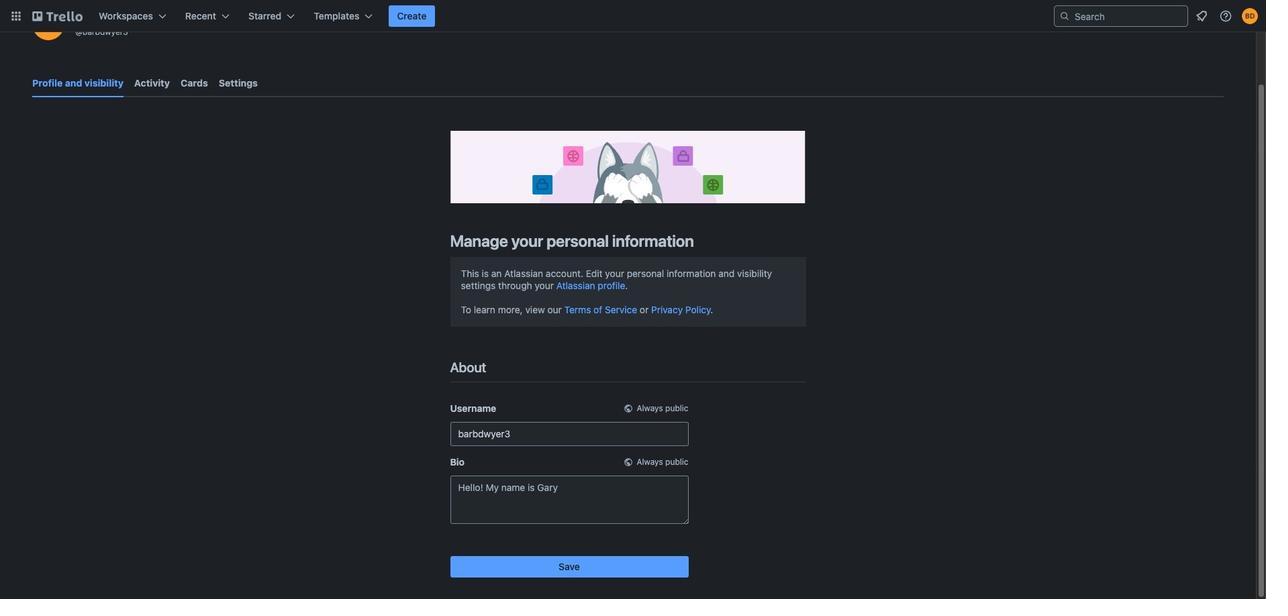 Task type: locate. For each thing, give the bounding box(es) containing it.
None text field
[[450, 476, 689, 524]]

primary element
[[0, 0, 1267, 32]]

barb dwyer (barbdwyer3) image
[[32, 8, 64, 40]]

back to home image
[[32, 5, 83, 27]]

open information menu image
[[1220, 9, 1233, 23]]

None text field
[[450, 422, 689, 447]]



Task type: vqa. For each thing, say whether or not it's contained in the screenshot.
search image
yes



Task type: describe. For each thing, give the bounding box(es) containing it.
barb dwyer (barbdwyer3) image
[[1243, 8, 1259, 24]]

search image
[[1060, 11, 1071, 21]]

0 notifications image
[[1194, 8, 1210, 24]]

Search field
[[1071, 7, 1188, 26]]



